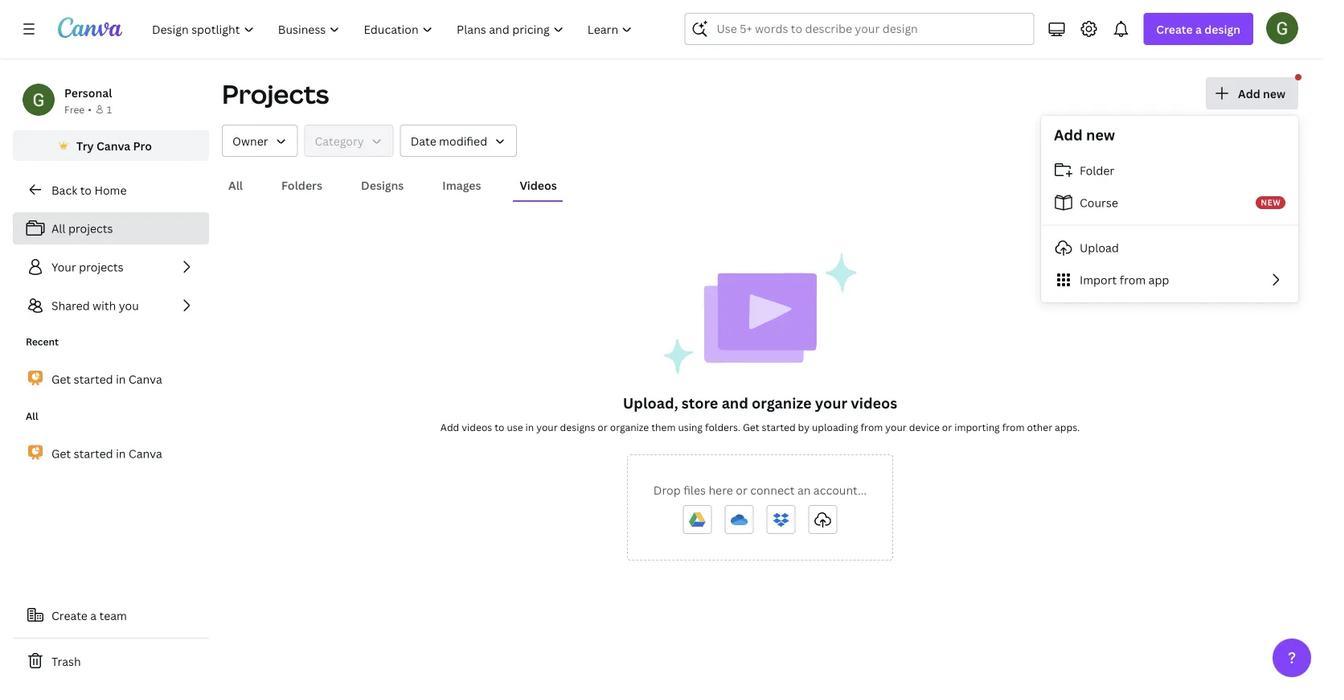 Task type: describe. For each thing, give the bounding box(es) containing it.
you
[[119, 298, 139, 313]]

top level navigation element
[[142, 13, 646, 45]]

upload, store and organize your videos add videos to use in your designs or organize them using folders. get started by uploading from your device or importing from other apps.
[[441, 393, 1080, 434]]

create a team button
[[13, 599, 209, 631]]

canva for 2nd get started in canva 'link' from the top
[[129, 446, 162, 461]]

upload button
[[1042, 232, 1299, 264]]

Search search field
[[717, 14, 1003, 44]]

apps.
[[1055, 420, 1080, 434]]

started for 2nd get started in canva 'link' from the top
[[74, 446, 113, 461]]

date
[[411, 133, 437, 148]]

try canva pro
[[76, 138, 152, 153]]

1 horizontal spatial videos
[[851, 393, 898, 413]]

1
[[107, 103, 112, 116]]

uploading
[[812, 420, 859, 434]]

get for 2nd get started in canva 'link' from the bottom
[[51, 371, 71, 387]]

shared
[[51, 298, 90, 313]]

Category button
[[304, 125, 394, 157]]

videos
[[520, 177, 557, 193]]

an
[[798, 482, 811, 498]]

pro
[[133, 138, 152, 153]]

gary orlando image
[[1267, 12, 1299, 44]]

upload
[[1080, 240, 1120, 255]]

device
[[910, 420, 940, 434]]

to inside back to home link
[[80, 182, 92, 197]]

•
[[88, 103, 92, 116]]

list containing all projects
[[13, 212, 209, 322]]

menu containing folder
[[1042, 154, 1299, 296]]

2 get started in canva link from the top
[[13, 436, 209, 471]]

in for 2nd get started in canva 'link' from the top
[[116, 446, 126, 461]]

create a design button
[[1144, 13, 1254, 45]]

import from app button
[[1042, 264, 1299, 296]]

in for 2nd get started in canva 'link' from the bottom
[[116, 371, 126, 387]]

use
[[507, 420, 523, 434]]

1 horizontal spatial from
[[1003, 420, 1025, 434]]

trash
[[51, 654, 81, 669]]

all for all projects
[[51, 221, 66, 236]]

back
[[51, 182, 77, 197]]

2 horizontal spatial or
[[943, 420, 953, 434]]

0 horizontal spatial your
[[537, 420, 558, 434]]

images button
[[436, 170, 488, 200]]

from inside button
[[1120, 272, 1146, 288]]

owner
[[232, 133, 268, 148]]

store
[[682, 393, 719, 413]]

your projects
[[51, 259, 124, 275]]

import from app
[[1080, 272, 1170, 288]]

started inside "upload, store and organize your videos add videos to use in your designs or organize them using folders. get started by uploading from your device or importing from other apps."
[[762, 420, 796, 434]]

videos button
[[514, 170, 564, 200]]

0 horizontal spatial or
[[598, 420, 608, 434]]

0 vertical spatial organize
[[752, 393, 812, 413]]

your projects link
[[13, 251, 209, 283]]

other
[[1028, 420, 1053, 434]]

folders
[[282, 177, 323, 193]]

2 horizontal spatial your
[[886, 420, 907, 434]]

team
[[99, 608, 127, 623]]

by
[[798, 420, 810, 434]]

account...
[[814, 482, 867, 498]]

date modified
[[411, 133, 488, 148]]

recent
[[26, 335, 59, 348]]

modified
[[439, 133, 488, 148]]

projects
[[222, 76, 329, 111]]

0 horizontal spatial from
[[861, 420, 884, 434]]

add new button
[[1207, 77, 1299, 109]]

projects for your projects
[[79, 259, 124, 275]]

here
[[709, 482, 733, 498]]

add inside "upload, store and organize your videos add videos to use in your designs or organize them using folders. get started by uploading from your device or importing from other apps."
[[441, 420, 460, 434]]

a for design
[[1196, 21, 1203, 37]]

all projects
[[51, 221, 113, 236]]

all button
[[222, 170, 249, 200]]



Task type: vqa. For each thing, say whether or not it's contained in the screenshot.
THE TEACHERS
no



Task type: locate. For each thing, give the bounding box(es) containing it.
shared with you
[[51, 298, 139, 313]]

a inside button
[[90, 608, 97, 623]]

projects for all projects
[[68, 221, 113, 236]]

new
[[1261, 197, 1282, 208]]

0 horizontal spatial create
[[51, 608, 88, 623]]

add inside dropdown button
[[1239, 86, 1261, 101]]

2 horizontal spatial add
[[1239, 86, 1261, 101]]

0 vertical spatial all
[[228, 177, 243, 193]]

None search field
[[685, 13, 1035, 45]]

all down owner
[[228, 177, 243, 193]]

list
[[13, 212, 209, 322]]

2 vertical spatial add
[[441, 420, 460, 434]]

1 vertical spatial get
[[743, 420, 760, 434]]

designs
[[361, 177, 404, 193]]

back to home
[[51, 182, 127, 197]]

videos
[[851, 393, 898, 413], [462, 420, 493, 434]]

your
[[815, 393, 848, 413], [537, 420, 558, 434], [886, 420, 907, 434]]

1 vertical spatial a
[[90, 608, 97, 623]]

0 vertical spatial in
[[116, 371, 126, 387]]

2 vertical spatial get
[[51, 446, 71, 461]]

1 horizontal spatial to
[[495, 420, 505, 434]]

to right the back
[[80, 182, 92, 197]]

1 vertical spatial get started in canva
[[51, 446, 162, 461]]

1 vertical spatial projects
[[79, 259, 124, 275]]

1 horizontal spatial your
[[815, 393, 848, 413]]

0 horizontal spatial add
[[441, 420, 460, 434]]

to inside "upload, store and organize your videos add videos to use in your designs or organize them using folders. get started by uploading from your device or importing from other apps."
[[495, 420, 505, 434]]

add
[[1239, 86, 1261, 101], [1055, 125, 1083, 145], [441, 420, 460, 434]]

get started in canva for 2nd get started in canva 'link' from the top
[[51, 446, 162, 461]]

images
[[443, 177, 481, 193]]

designs button
[[355, 170, 411, 200]]

with
[[93, 298, 116, 313]]

shared with you link
[[13, 290, 209, 322]]

course
[[1080, 195, 1119, 210]]

import
[[1080, 272, 1118, 288]]

started
[[74, 371, 113, 387], [762, 420, 796, 434], [74, 446, 113, 461]]

1 horizontal spatial a
[[1196, 21, 1203, 37]]

a left the design
[[1196, 21, 1203, 37]]

connect
[[751, 482, 795, 498]]

projects down back to home at top
[[68, 221, 113, 236]]

1 vertical spatial organize
[[610, 420, 649, 434]]

0 vertical spatial get started in canva link
[[13, 362, 209, 396]]

Date modified button
[[400, 125, 517, 157]]

add new
[[1239, 86, 1286, 101], [1055, 125, 1116, 145]]

importing
[[955, 420, 1000, 434]]

get
[[51, 371, 71, 387], [743, 420, 760, 434], [51, 446, 71, 461]]

0 horizontal spatial organize
[[610, 420, 649, 434]]

1 horizontal spatial organize
[[752, 393, 812, 413]]

trash link
[[13, 645, 209, 677]]

create
[[1157, 21, 1194, 37], [51, 608, 88, 623]]

add new down gary orlando image
[[1239, 86, 1286, 101]]

create inside dropdown button
[[1157, 21, 1194, 37]]

canva
[[97, 138, 131, 153], [129, 371, 162, 387], [129, 446, 162, 461]]

or right here
[[736, 482, 748, 498]]

get started in canva link
[[13, 362, 209, 396], [13, 436, 209, 471]]

1 horizontal spatial or
[[736, 482, 748, 498]]

organize up by
[[752, 393, 812, 413]]

1 vertical spatial to
[[495, 420, 505, 434]]

2 vertical spatial in
[[116, 446, 126, 461]]

all inside button
[[228, 177, 243, 193]]

drop files here or connect an account...
[[654, 482, 867, 498]]

create a team
[[51, 608, 127, 623]]

0 horizontal spatial new
[[1087, 125, 1116, 145]]

add left use
[[441, 420, 460, 434]]

1 vertical spatial get started in canva link
[[13, 436, 209, 471]]

get started in canva for 2nd get started in canva 'link' from the bottom
[[51, 371, 162, 387]]

drop
[[654, 482, 681, 498]]

to
[[80, 182, 92, 197], [495, 420, 505, 434]]

organize
[[752, 393, 812, 413], [610, 420, 649, 434]]

your left designs
[[537, 420, 558, 434]]

files
[[684, 482, 706, 498]]

create left the design
[[1157, 21, 1194, 37]]

all for all button
[[228, 177, 243, 193]]

get started in canva
[[51, 371, 162, 387], [51, 446, 162, 461]]

0 vertical spatial new
[[1264, 86, 1286, 101]]

all
[[228, 177, 243, 193], [51, 221, 66, 236], [26, 409, 38, 423]]

or
[[598, 420, 608, 434], [943, 420, 953, 434], [736, 482, 748, 498]]

add new up folder
[[1055, 125, 1116, 145]]

1 get started in canva from the top
[[51, 371, 162, 387]]

menu
[[1042, 154, 1299, 296]]

canva for 2nd get started in canva 'link' from the bottom
[[129, 371, 162, 387]]

0 vertical spatial videos
[[851, 393, 898, 413]]

projects inside 'all projects' link
[[68, 221, 113, 236]]

1 vertical spatial started
[[762, 420, 796, 434]]

1 horizontal spatial all
[[51, 221, 66, 236]]

0 vertical spatial canva
[[97, 138, 131, 153]]

category
[[315, 133, 364, 148]]

your
[[51, 259, 76, 275]]

add new inside dropdown button
[[1239, 86, 1286, 101]]

from right 'uploading'
[[861, 420, 884, 434]]

folders.
[[705, 420, 741, 434]]

2 horizontal spatial all
[[228, 177, 243, 193]]

1 vertical spatial add new
[[1055, 125, 1116, 145]]

all up your
[[51, 221, 66, 236]]

or right 'device'
[[943, 420, 953, 434]]

folder
[[1080, 163, 1115, 178]]

organize down upload,
[[610, 420, 649, 434]]

them
[[652, 420, 676, 434]]

1 vertical spatial videos
[[462, 420, 493, 434]]

0 horizontal spatial add new
[[1055, 125, 1116, 145]]

videos left use
[[462, 420, 493, 434]]

try canva pro button
[[13, 130, 209, 161]]

1 vertical spatial all
[[51, 221, 66, 236]]

create for create a design
[[1157, 21, 1194, 37]]

get inside "upload, store and organize your videos add videos to use in your designs or organize them using folders. get started by uploading from your device or importing from other apps."
[[743, 420, 760, 434]]

new down gary orlando image
[[1264, 86, 1286, 101]]

0 vertical spatial get
[[51, 371, 71, 387]]

0 vertical spatial a
[[1196, 21, 1203, 37]]

1 horizontal spatial create
[[1157, 21, 1194, 37]]

0 vertical spatial add
[[1239, 86, 1261, 101]]

new up folder
[[1087, 125, 1116, 145]]

a inside dropdown button
[[1196, 21, 1203, 37]]

in
[[116, 371, 126, 387], [526, 420, 534, 434], [116, 446, 126, 461]]

2 vertical spatial all
[[26, 409, 38, 423]]

folders button
[[275, 170, 329, 200]]

0 horizontal spatial a
[[90, 608, 97, 623]]

0 vertical spatial projects
[[68, 221, 113, 236]]

new
[[1264, 86, 1286, 101], [1087, 125, 1116, 145]]

home
[[94, 182, 127, 197]]

0 vertical spatial to
[[80, 182, 92, 197]]

to left use
[[495, 420, 505, 434]]

0 horizontal spatial videos
[[462, 420, 493, 434]]

get for 2nd get started in canva 'link' from the top
[[51, 446, 71, 461]]

back to home link
[[13, 174, 209, 206]]

design
[[1205, 21, 1241, 37]]

2 vertical spatial started
[[74, 446, 113, 461]]

and
[[722, 393, 749, 413]]

all down recent
[[26, 409, 38, 423]]

projects inside your projects link
[[79, 259, 124, 275]]

upload,
[[623, 393, 679, 413]]

app
[[1149, 272, 1170, 288]]

add up folder
[[1055, 125, 1083, 145]]

a left team
[[90, 608, 97, 623]]

1 vertical spatial in
[[526, 420, 534, 434]]

a
[[1196, 21, 1203, 37], [90, 608, 97, 623]]

2 vertical spatial canva
[[129, 446, 162, 461]]

projects
[[68, 221, 113, 236], [79, 259, 124, 275]]

create a design
[[1157, 21, 1241, 37]]

2 horizontal spatial from
[[1120, 272, 1146, 288]]

from left app on the top of page
[[1120, 272, 1146, 288]]

personal
[[64, 85, 112, 100]]

designs
[[560, 420, 596, 434]]

try
[[76, 138, 94, 153]]

free •
[[64, 103, 92, 116]]

1 vertical spatial canva
[[129, 371, 162, 387]]

create inside button
[[51, 608, 88, 623]]

1 horizontal spatial add new
[[1239, 86, 1286, 101]]

create left team
[[51, 608, 88, 623]]

create for create a team
[[51, 608, 88, 623]]

2 get started in canva from the top
[[51, 446, 162, 461]]

a for team
[[90, 608, 97, 623]]

0 horizontal spatial to
[[80, 182, 92, 197]]

add down the design
[[1239, 86, 1261, 101]]

1 vertical spatial create
[[51, 608, 88, 623]]

all inside list
[[51, 221, 66, 236]]

0 horizontal spatial all
[[26, 409, 38, 423]]

Owner button
[[222, 125, 298, 157]]

or right designs
[[598, 420, 608, 434]]

started for 2nd get started in canva 'link' from the bottom
[[74, 371, 113, 387]]

1 vertical spatial add
[[1055, 125, 1083, 145]]

your left 'device'
[[886, 420, 907, 434]]

from left other
[[1003, 420, 1025, 434]]

videos up 'uploading'
[[851, 393, 898, 413]]

1 horizontal spatial new
[[1264, 86, 1286, 101]]

0 vertical spatial get started in canva
[[51, 371, 162, 387]]

all projects link
[[13, 212, 209, 245]]

new inside dropdown button
[[1264, 86, 1286, 101]]

1 horizontal spatial add
[[1055, 125, 1083, 145]]

using
[[678, 420, 703, 434]]

folder button
[[1042, 154, 1299, 187]]

canva inside button
[[97, 138, 131, 153]]

0 vertical spatial create
[[1157, 21, 1194, 37]]

from
[[1120, 272, 1146, 288], [861, 420, 884, 434], [1003, 420, 1025, 434]]

projects right your
[[79, 259, 124, 275]]

0 vertical spatial add new
[[1239, 86, 1286, 101]]

in inside "upload, store and organize your videos add videos to use in your designs or organize them using folders. get started by uploading from your device or importing from other apps."
[[526, 420, 534, 434]]

0 vertical spatial started
[[74, 371, 113, 387]]

your up 'uploading'
[[815, 393, 848, 413]]

1 vertical spatial new
[[1087, 125, 1116, 145]]

1 get started in canva link from the top
[[13, 362, 209, 396]]

free
[[64, 103, 85, 116]]



